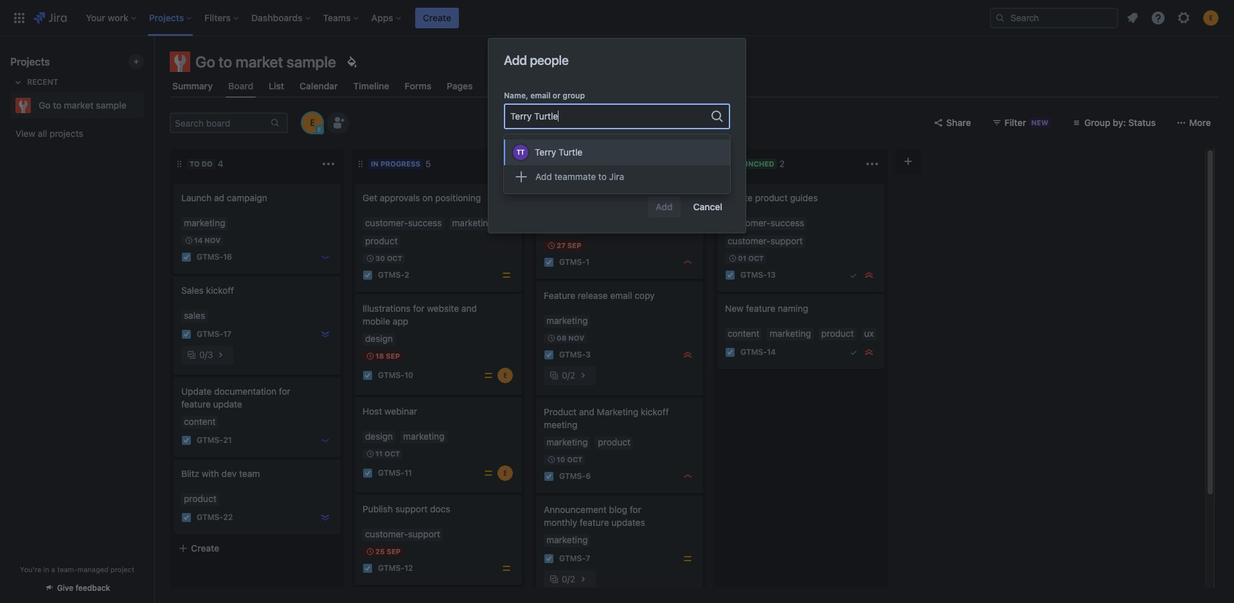 Task type: describe. For each thing, give the bounding box(es) containing it.
01 oct
[[738, 254, 764, 262]]

14 november 2023 image
[[184, 235, 194, 246]]

issues link
[[486, 75, 518, 98]]

gtms-16 link
[[197, 252, 232, 263]]

gtms- for 13
[[741, 270, 767, 280]]

gtms- for 1
[[559, 258, 586, 267]]

add for add teammate to jira
[[536, 171, 552, 182]]

1 vertical spatial 11
[[405, 468, 412, 478]]

on
[[423, 192, 433, 203]]

reports
[[531, 80, 564, 91]]

create banner
[[0, 0, 1235, 36]]

1 done image from the top
[[849, 270, 859, 280]]

and inside product and marketing kickoff meeting
[[579, 406, 595, 417]]

timeline link
[[351, 75, 392, 98]]

or
[[553, 91, 561, 100]]

cancel
[[694, 201, 723, 212]]

18 september 2023 image
[[365, 351, 376, 361]]

27 september 2023 image
[[547, 241, 557, 251]]

1 horizontal spatial highest image
[[864, 270, 875, 280]]

messaging
[[544, 205, 589, 216]]

and inside the illustrations for website and mobile app
[[462, 303, 477, 314]]

to
[[190, 159, 200, 168]]

14 november 2023 image
[[184, 235, 194, 246]]

approvals
[[380, 192, 420, 203]]

for inside create positioning and messaging for new feature
[[591, 205, 603, 216]]

2 up illustrations
[[405, 270, 409, 280]]

2 down the gtms-3 link
[[570, 370, 576, 381]]

marketing
[[597, 406, 639, 417]]

gtms-17
[[197, 330, 232, 339]]

1 positioning from the left
[[435, 192, 481, 203]]

high image for create positioning and messaging for new feature
[[683, 257, 693, 268]]

10 oct
[[557, 455, 583, 464]]

gtms-7 link
[[559, 553, 591, 564]]

project
[[111, 565, 134, 574]]

sep for mobile
[[386, 352, 400, 360]]

list link
[[266, 75, 287, 98]]

feature right new
[[746, 303, 776, 314]]

gtms-22 link
[[197, 512, 233, 523]]

add teammate to jira
[[536, 171, 625, 182]]

eloisefrancis23 image for host webinar
[[498, 466, 513, 481]]

1 vertical spatial market
[[64, 100, 94, 111]]

create positioning and messaging for new feature
[[544, 192, 654, 216]]

task image for gtms-3
[[544, 350, 554, 360]]

01
[[738, 254, 747, 262]]

1 vertical spatial 0
[[562, 370, 568, 381]]

gtms-12
[[378, 564, 413, 573]]

guides
[[791, 192, 818, 203]]

ready for launch 4
[[552, 158, 638, 169]]

gtms- for 17
[[197, 330, 223, 339]]

gtms-21
[[197, 436, 232, 445]]

5
[[426, 158, 431, 169]]

gtms-6
[[559, 472, 591, 481]]

oct for approvals
[[387, 254, 403, 262]]

2 0 / 2 from the top
[[562, 574, 576, 585]]

1 vertical spatial /
[[568, 370, 570, 381]]

name, email or group
[[504, 91, 585, 100]]

0 horizontal spatial 3
[[208, 349, 213, 360]]

0 / 3
[[199, 349, 213, 360]]

0 horizontal spatial 14
[[194, 236, 203, 244]]

1 vertical spatial medium image
[[484, 468, 494, 478]]

0 horizontal spatial kickoff
[[206, 285, 234, 296]]

Search board text field
[[171, 114, 269, 132]]

6
[[586, 472, 591, 481]]

lowest image for sales kickoff
[[320, 329, 331, 340]]

2 horizontal spatial to
[[599, 171, 607, 182]]

gtms-16
[[197, 252, 232, 262]]

feature inside the update documentation for feature update
[[181, 399, 211, 410]]

nov for launch
[[205, 236, 221, 244]]

website
[[427, 303, 459, 314]]

task image for product and marketing kickoff meeting
[[544, 471, 554, 482]]

gtms-10 link
[[378, 370, 414, 381]]

a
[[51, 565, 55, 574]]

positioning inside create positioning and messaging for new feature
[[574, 192, 620, 203]]

17
[[223, 330, 232, 339]]

give feedback button
[[36, 577, 118, 599]]

1
[[586, 258, 590, 267]]

all
[[38, 128, 47, 139]]

webinar
[[385, 406, 417, 417]]

list
[[269, 80, 284, 91]]

gtms-1 link
[[559, 257, 590, 268]]

0 vertical spatial 11
[[376, 450, 383, 458]]

ready
[[552, 159, 577, 168]]

and inside create positioning and messaging for new feature
[[622, 192, 638, 203]]

1 vertical spatial create button
[[170, 537, 344, 560]]

task image for gtms-1
[[544, 257, 554, 268]]

for inside the announcement blog for monthly feature updates
[[630, 504, 642, 515]]

product and marketing kickoff meeting
[[544, 406, 669, 430]]

summary
[[172, 80, 213, 91]]

team-
[[57, 565, 77, 574]]

support
[[395, 504, 428, 514]]

gtms-7
[[559, 554, 591, 564]]

sales
[[181, 285, 204, 296]]

1 0 / 2 from the top
[[562, 370, 576, 381]]

jira
[[609, 171, 625, 182]]

task image for get approvals on positioning
[[363, 270, 373, 280]]

dev
[[222, 468, 237, 479]]

new
[[605, 205, 622, 216]]

tab list containing board
[[162, 75, 1227, 98]]

to do 4
[[190, 158, 224, 169]]

gtms- for 16
[[197, 252, 223, 262]]

role
[[504, 144, 521, 154]]

release
[[578, 290, 608, 301]]

publish
[[363, 504, 393, 514]]

task image for gtms-14
[[725, 347, 736, 358]]

0 horizontal spatial go
[[39, 100, 51, 111]]

1 horizontal spatial email
[[610, 290, 632, 301]]

low image
[[320, 252, 331, 262]]

0 vertical spatial go
[[195, 53, 215, 71]]

22
[[223, 513, 233, 522]]

task image for gtms-16
[[181, 252, 192, 262]]

/ for sales
[[205, 349, 208, 360]]

in
[[371, 159, 379, 168]]

create button inside the primary element
[[415, 7, 459, 28]]

for inside the update documentation for feature update
[[279, 386, 291, 397]]

documentation
[[214, 386, 277, 397]]

feature
[[544, 290, 576, 301]]

27 september 2023 image
[[547, 241, 557, 251]]

25
[[376, 547, 385, 556]]

0 vertical spatial go to market sample
[[195, 53, 336, 71]]

collapse recent projects image
[[10, 75, 26, 90]]

pages
[[447, 80, 473, 91]]

gtms-2 link
[[378, 270, 409, 281]]

create inside the primary element
[[423, 12, 451, 23]]

gtms-11 link
[[378, 468, 412, 479]]

lowest image for blitz with dev team
[[320, 513, 331, 523]]

add people image
[[331, 115, 346, 131]]

30 oct
[[376, 254, 403, 262]]

do
[[202, 159, 213, 168]]

eloisefrancis23 image
[[302, 113, 323, 133]]

get
[[363, 192, 378, 203]]

gtms-6 link
[[559, 471, 591, 482]]

campaign
[[227, 192, 267, 203]]

projects
[[10, 56, 50, 68]]

gtms-3
[[559, 350, 591, 360]]

gtms- for 21
[[197, 436, 223, 445]]

sales kickoff
[[181, 285, 234, 296]]

update documentation for feature update
[[181, 386, 291, 410]]

Search field
[[990, 7, 1119, 28]]



Task type: vqa. For each thing, say whether or not it's contained in the screenshot.
Unassigned image corresponding to In Progress
no



Task type: locate. For each thing, give the bounding box(es) containing it.
and right the product
[[579, 406, 595, 417]]

11 october 2023 image
[[365, 449, 376, 459], [365, 449, 376, 459]]

you're in a team-managed project
[[20, 565, 134, 574]]

1 vertical spatial sep
[[386, 352, 400, 360]]

gtms- down 30 oct
[[378, 270, 405, 280]]

0 down the gtms-3 link
[[562, 370, 568, 381]]

7
[[586, 554, 591, 564]]

1 horizontal spatial 3
[[586, 350, 591, 360]]

21
[[223, 436, 232, 445]]

sample
[[287, 53, 336, 71], [96, 100, 127, 111]]

for inside the illustrations for website and mobile app
[[413, 303, 425, 314]]

0 vertical spatial 14
[[194, 236, 203, 244]]

announcement blog for monthly feature updates
[[544, 504, 645, 528]]

1 horizontal spatial launch
[[596, 159, 627, 168]]

publish support docs
[[363, 504, 451, 514]]

go to market sample link
[[10, 93, 139, 118]]

board
[[228, 80, 253, 91]]

to left jira
[[599, 171, 607, 182]]

0 vertical spatial to
[[219, 53, 232, 71]]

1 vertical spatial done image
[[849, 347, 859, 358]]

to up board on the top left
[[219, 53, 232, 71]]

product
[[544, 406, 577, 417]]

gtms-1
[[559, 258, 590, 267]]

18
[[376, 352, 384, 360]]

08
[[557, 334, 567, 342]]

task image for gtms-22
[[181, 513, 192, 523]]

sep
[[568, 241, 582, 250], [386, 352, 400, 360], [387, 547, 401, 556]]

sep for for
[[568, 241, 582, 250]]

medium image
[[484, 370, 494, 381], [683, 554, 693, 564]]

add down terry
[[536, 171, 552, 182]]

done image
[[849, 270, 859, 280], [849, 347, 859, 358]]

1 done image from the top
[[849, 270, 859, 280]]

task image left gtms-21 link
[[181, 435, 192, 446]]

create
[[423, 12, 451, 23], [544, 192, 572, 203], [725, 192, 753, 203], [191, 543, 219, 554]]

get approvals on positioning
[[363, 192, 481, 203]]

go to market sample
[[195, 53, 336, 71], [39, 100, 127, 111]]

1 horizontal spatial kickoff
[[641, 406, 669, 417]]

/ down the gtms-3 link
[[568, 370, 570, 381]]

and right "website"
[[462, 303, 477, 314]]

0 horizontal spatial medium image
[[484, 370, 494, 381]]

27 sep
[[557, 241, 582, 250]]

2 vertical spatial sep
[[387, 547, 401, 556]]

10 up webinar
[[405, 371, 414, 380]]

positioning up the new
[[574, 192, 620, 203]]

view all projects link
[[10, 122, 144, 145]]

meeting
[[544, 419, 578, 430]]

gtms- for 12
[[378, 564, 405, 573]]

1 horizontal spatial go to market sample
[[195, 53, 336, 71]]

nov right the 08
[[569, 334, 585, 342]]

1 vertical spatial 10
[[557, 455, 565, 464]]

task image down 08 november 2023 image
[[544, 350, 554, 360]]

14 down 'new feature naming'
[[767, 348, 776, 357]]

0 vertical spatial high image
[[683, 257, 693, 268]]

sep right 25
[[387, 547, 401, 556]]

kickoff inside product and marketing kickoff meeting
[[641, 406, 669, 417]]

0 horizontal spatial market
[[64, 100, 94, 111]]

1 vertical spatial done image
[[849, 347, 859, 358]]

2
[[780, 158, 785, 169], [405, 270, 409, 280], [570, 370, 576, 381], [570, 574, 576, 585]]

email left copy
[[610, 290, 632, 301]]

0 vertical spatial 10
[[405, 371, 414, 380]]

tab list
[[162, 75, 1227, 98]]

launch left "ad"
[[181, 192, 212, 203]]

30
[[376, 254, 385, 262]]

gtms-21 link
[[197, 435, 232, 446]]

for left the new
[[591, 205, 603, 216]]

task image
[[363, 270, 373, 280], [725, 270, 736, 280], [363, 370, 373, 381], [181, 435, 192, 446], [544, 471, 554, 482], [363, 563, 373, 574]]

30 october 2023 image
[[365, 253, 376, 264], [365, 253, 376, 264]]

gtms- for 2
[[378, 270, 405, 280]]

task image for gtms-7
[[544, 554, 554, 564]]

4 right do
[[218, 158, 224, 169]]

create inside create positioning and messaging for new feature
[[544, 192, 572, 203]]

eloisefrancis23 image
[[498, 368, 513, 383], [498, 466, 513, 481]]

08 november 2023 image
[[547, 333, 557, 343]]

kickoff right sales
[[206, 285, 234, 296]]

1 horizontal spatial go
[[195, 53, 215, 71]]

0 vertical spatial nov
[[205, 236, 221, 244]]

0 horizontal spatial launch
[[181, 192, 212, 203]]

task image left gtms-7 link
[[544, 554, 554, 564]]

3
[[208, 349, 213, 360], [586, 350, 591, 360]]

11 up publish support docs
[[405, 468, 412, 478]]

0 vertical spatial medium image
[[502, 270, 512, 280]]

sample up view all projects "link"
[[96, 100, 127, 111]]

oct up the gtms-6
[[567, 455, 583, 464]]

people
[[530, 53, 569, 68]]

email inside add people dialog
[[531, 91, 551, 100]]

task image
[[181, 252, 192, 262], [544, 257, 554, 268], [181, 329, 192, 340], [725, 347, 736, 358], [544, 350, 554, 360], [363, 468, 373, 478], [181, 513, 192, 523], [544, 554, 554, 564]]

gtms- down "27 sep"
[[559, 258, 586, 267]]

create column image
[[901, 154, 916, 169]]

illustrations
[[363, 303, 411, 314]]

feedback
[[76, 583, 110, 593]]

16
[[223, 252, 232, 262]]

0 horizontal spatial to
[[53, 100, 62, 111]]

new
[[725, 303, 744, 314]]

1 horizontal spatial nov
[[569, 334, 585, 342]]

25 sep
[[376, 547, 401, 556]]

go to market sample up list
[[195, 53, 336, 71]]

0 vertical spatial lowest image
[[320, 329, 331, 340]]

1 vertical spatial 14
[[767, 348, 776, 357]]

nov for feature
[[569, 334, 585, 342]]

1 vertical spatial 0 / 2
[[562, 574, 576, 585]]

task image left gtms-11 link
[[363, 468, 373, 478]]

0 vertical spatial medium image
[[484, 370, 494, 381]]

0 vertical spatial add
[[504, 53, 527, 68]]

task image for illustrations for website and mobile app
[[363, 370, 373, 381]]

0 vertical spatial kickoff
[[206, 285, 234, 296]]

1 horizontal spatial positioning
[[574, 192, 620, 203]]

1 vertical spatial high image
[[683, 471, 693, 482]]

task image for gtms-11
[[363, 468, 373, 478]]

gtms- for 7
[[559, 554, 586, 564]]

feature release email copy
[[544, 290, 655, 301]]

1 vertical spatial medium image
[[683, 554, 693, 564]]

2 down gtms-7 link
[[570, 574, 576, 585]]

gtms- down 'new feature naming'
[[741, 348, 767, 357]]

2 done image from the top
[[849, 347, 859, 358]]

add people
[[504, 53, 569, 68]]

1 4 from the left
[[218, 158, 224, 169]]

gtms- for 3
[[559, 350, 586, 360]]

product
[[755, 192, 788, 203]]

0 for sales
[[199, 349, 205, 360]]

1 vertical spatial nov
[[569, 334, 585, 342]]

2 4 from the left
[[632, 158, 638, 169]]

2 vertical spatial to
[[599, 171, 607, 182]]

launched
[[734, 159, 775, 168]]

high image
[[683, 257, 693, 268], [683, 471, 693, 482]]

progress
[[381, 159, 421, 168]]

market up list
[[236, 53, 283, 71]]

eloisefrancis23 image for illustrations for website and mobile app
[[498, 368, 513, 383]]

feature
[[625, 205, 654, 216], [746, 303, 776, 314], [181, 399, 211, 410], [580, 517, 609, 528]]

medium image
[[502, 270, 512, 280], [484, 468, 494, 478], [502, 563, 512, 574]]

0 vertical spatial done image
[[849, 270, 859, 280]]

1 vertical spatial sample
[[96, 100, 127, 111]]

1 horizontal spatial medium image
[[683, 554, 693, 564]]

0 vertical spatial sample
[[287, 53, 336, 71]]

oct right '01'
[[749, 254, 764, 262]]

sep right 27
[[568, 241, 582, 250]]

task image down 14 november 2023 image
[[181, 252, 192, 262]]

1 vertical spatial highest image
[[683, 350, 693, 360]]

0 horizontal spatial positioning
[[435, 192, 481, 203]]

gtms- down the 08 nov
[[559, 350, 586, 360]]

highest image
[[864, 347, 875, 358]]

medium image for get approvals on positioning
[[502, 270, 512, 280]]

1 horizontal spatial market
[[236, 53, 283, 71]]

go up summary
[[195, 53, 215, 71]]

1 vertical spatial launch
[[181, 192, 212, 203]]

1 vertical spatial go to market sample
[[39, 100, 127, 111]]

task image left gtms-12 link
[[363, 563, 373, 574]]

0 vertical spatial 0
[[199, 349, 205, 360]]

gtms- up 0 / 3
[[197, 330, 223, 339]]

add inside dialog
[[504, 53, 527, 68]]

feature down the update on the left bottom of page
[[181, 399, 211, 410]]

search image
[[995, 13, 1006, 23]]

2 vertical spatial medium image
[[502, 563, 512, 574]]

/ down gtms-7 link
[[568, 574, 570, 585]]

1 vertical spatial add
[[536, 171, 552, 182]]

25 september 2023 image
[[365, 547, 376, 557], [365, 547, 376, 557]]

name,
[[504, 91, 529, 100]]

1 horizontal spatial 11
[[405, 468, 412, 478]]

launch ad campaign
[[181, 192, 267, 203]]

12
[[405, 564, 413, 573]]

1 vertical spatial to
[[53, 100, 62, 111]]

2 eloisefrancis23 image from the top
[[498, 466, 513, 481]]

gtms- for 10
[[378, 371, 405, 380]]

1 eloisefrancis23 image from the top
[[498, 368, 513, 383]]

oct right 30 on the top left of page
[[387, 254, 403, 262]]

01 october 2023 image
[[728, 253, 738, 264], [728, 253, 738, 264]]

kickoff right marketing
[[641, 406, 669, 417]]

create product guides
[[725, 192, 818, 203]]

add up the issues at the top left
[[504, 53, 527, 68]]

gtms- down 25 sep
[[378, 564, 405, 573]]

gtms- down 14 nov
[[197, 252, 223, 262]]

1 horizontal spatial sample
[[287, 53, 336, 71]]

11 up gtms-11
[[376, 450, 383, 458]]

add for add people
[[504, 53, 527, 68]]

gtms-11
[[378, 468, 412, 478]]

14 inside gtms-14 link
[[767, 348, 776, 357]]

/ down gtms-17 'link' at bottom
[[205, 349, 208, 360]]

updates
[[612, 517, 645, 528]]

1 horizontal spatial and
[[579, 406, 595, 417]]

10 october 2023 image
[[547, 455, 557, 465], [547, 455, 557, 465]]

1 horizontal spatial 10
[[557, 455, 565, 464]]

0 for announcement
[[562, 574, 568, 585]]

gtms- down '10 oct'
[[559, 472, 586, 481]]

0 vertical spatial done image
[[849, 270, 859, 280]]

group
[[563, 91, 585, 100]]

for left "website"
[[413, 303, 425, 314]]

for right documentation
[[279, 386, 291, 397]]

task image down 18 september 2023 icon
[[363, 370, 373, 381]]

sep right 18
[[386, 352, 400, 360]]

monthly
[[544, 517, 578, 528]]

27
[[557, 241, 566, 250]]

gtms- down 11 oct
[[378, 468, 405, 478]]

blog
[[609, 504, 628, 515]]

add people dialog
[[489, 39, 746, 233]]

0 horizontal spatial create button
[[170, 537, 344, 560]]

Name, email or group text field
[[511, 110, 664, 123]]

go down recent at the top of page
[[39, 100, 51, 111]]

copy
[[635, 290, 655, 301]]

task image left gtms-17 'link' at bottom
[[181, 329, 192, 340]]

market up view all projects "link"
[[64, 100, 94, 111]]

task image left gtms-22 link
[[181, 513, 192, 523]]

1 horizontal spatial add
[[536, 171, 552, 182]]

1 lowest image from the top
[[320, 329, 331, 340]]

0 vertical spatial 0 / 2
[[562, 370, 576, 381]]

1 high image from the top
[[683, 257, 693, 268]]

illustrations for website and mobile app
[[363, 303, 477, 327]]

gtms- down 18 sep
[[378, 371, 405, 380]]

update
[[181, 386, 212, 397]]

gtms- down the 01 oct
[[741, 270, 767, 280]]

oct for product
[[749, 254, 764, 262]]

1 vertical spatial kickoff
[[641, 406, 669, 417]]

gtms-
[[197, 252, 223, 262], [559, 258, 586, 267], [378, 270, 405, 280], [741, 270, 767, 280], [197, 330, 223, 339], [741, 348, 767, 357], [559, 350, 586, 360], [378, 371, 405, 380], [197, 436, 223, 445], [378, 468, 405, 478], [559, 472, 586, 481], [197, 513, 223, 522], [559, 554, 586, 564], [378, 564, 405, 573]]

cancel button
[[686, 197, 731, 217]]

launch up jira
[[596, 159, 627, 168]]

nov
[[205, 236, 221, 244], [569, 334, 585, 342]]

0 horizontal spatial 11
[[376, 450, 383, 458]]

2 right launched
[[780, 158, 785, 169]]

gtms- for 11
[[378, 468, 405, 478]]

nov up gtms-16
[[205, 236, 221, 244]]

0 horizontal spatial add
[[504, 53, 527, 68]]

for inside ready for launch 4
[[579, 159, 594, 168]]

0 horizontal spatial go to market sample
[[39, 100, 127, 111]]

jira image
[[33, 10, 67, 25], [33, 10, 67, 25]]

task image left gtms-6 link on the left bottom
[[544, 471, 554, 482]]

update
[[213, 399, 242, 410]]

managed
[[77, 565, 109, 574]]

oct for and
[[567, 455, 583, 464]]

2 lowest image from the top
[[320, 513, 331, 523]]

gtms- inside 'link'
[[197, 330, 223, 339]]

gtms-14 link
[[741, 347, 776, 358]]

host
[[363, 406, 382, 417]]

0 horizontal spatial highest image
[[683, 350, 693, 360]]

done image
[[849, 270, 859, 280], [849, 347, 859, 358]]

primary element
[[8, 0, 990, 36]]

low image
[[320, 435, 331, 446]]

turtle
[[559, 147, 583, 158]]

highest image
[[864, 270, 875, 280], [683, 350, 693, 360]]

2 vertical spatial 0
[[562, 574, 568, 585]]

feature right the new
[[625, 205, 654, 216]]

task image left gtms-14 link
[[725, 347, 736, 358]]

task image left 'gtms-13' link
[[725, 270, 736, 280]]

in
[[43, 565, 49, 574]]

10 up the gtms-6
[[557, 455, 565, 464]]

0 vertical spatial market
[[236, 53, 283, 71]]

08 nov
[[557, 334, 585, 342]]

gtms- down monthly
[[559, 554, 586, 564]]

feature down the announcement
[[580, 517, 609, 528]]

0 vertical spatial /
[[205, 349, 208, 360]]

medium image for publish support docs
[[502, 563, 512, 574]]

4
[[218, 158, 224, 169], [632, 158, 638, 169]]

0 vertical spatial create button
[[415, 7, 459, 28]]

new feature naming
[[725, 303, 809, 314]]

0 / 2 down the gtms-3 link
[[562, 370, 576, 381]]

1 vertical spatial and
[[462, 303, 477, 314]]

0 down gtms-7 link
[[562, 574, 568, 585]]

for up add teammate to jira
[[579, 159, 594, 168]]

task image down 27 september 2023 image
[[544, 257, 554, 268]]

lowest image
[[320, 329, 331, 340], [320, 513, 331, 523]]

1 horizontal spatial create button
[[415, 7, 459, 28]]

gtms- up 'with'
[[197, 436, 223, 445]]

positioning right on
[[435, 192, 481, 203]]

14 up gtms-16
[[194, 236, 203, 244]]

0 vertical spatial eloisefrancis23 image
[[498, 368, 513, 383]]

0 horizontal spatial nov
[[205, 236, 221, 244]]

feature inside create positioning and messaging for new feature
[[625, 205, 654, 216]]

and up the new
[[622, 192, 638, 203]]

team
[[239, 468, 260, 479]]

gtms- down 'with'
[[197, 513, 223, 522]]

4 up create positioning and messaging for new feature
[[632, 158, 638, 169]]

13
[[767, 270, 776, 280]]

gtms-2
[[378, 270, 409, 280]]

2 vertical spatial /
[[568, 574, 570, 585]]

to down recent at the top of page
[[53, 100, 62, 111]]

1 horizontal spatial 14
[[767, 348, 776, 357]]

0 vertical spatial highest image
[[864, 270, 875, 280]]

0 horizontal spatial email
[[531, 91, 551, 100]]

add
[[504, 53, 527, 68], [536, 171, 552, 182]]

app
[[393, 316, 409, 327]]

task image for publish support docs
[[363, 563, 373, 574]]

launch inside ready for launch 4
[[596, 159, 627, 168]]

0 horizontal spatial sample
[[96, 100, 127, 111]]

issues
[[488, 80, 516, 91]]

email left or
[[531, 91, 551, 100]]

0 vertical spatial sep
[[568, 241, 582, 250]]

kickoff
[[206, 285, 234, 296], [641, 406, 669, 417]]

with
[[202, 468, 219, 479]]

1 horizontal spatial to
[[219, 53, 232, 71]]

1 vertical spatial eloisefrancis23 image
[[498, 466, 513, 481]]

gtms-13
[[741, 270, 776, 280]]

1 vertical spatial go
[[39, 100, 51, 111]]

10
[[405, 371, 414, 380], [557, 455, 565, 464]]

task image for gtms-17
[[181, 329, 192, 340]]

gtms- for 22
[[197, 513, 223, 522]]

2 horizontal spatial and
[[622, 192, 638, 203]]

0 horizontal spatial 10
[[405, 371, 414, 380]]

summary link
[[170, 75, 215, 98]]

reports link
[[528, 75, 567, 98]]

0 vertical spatial email
[[531, 91, 551, 100]]

0 horizontal spatial 4
[[218, 158, 224, 169]]

gtms- for 14
[[741, 348, 767, 357]]

0
[[199, 349, 205, 360], [562, 370, 568, 381], [562, 574, 568, 585]]

0 vertical spatial launch
[[596, 159, 627, 168]]

0 down gtms-17 'link' at bottom
[[199, 349, 205, 360]]

1 vertical spatial lowest image
[[320, 513, 331, 523]]

18 september 2023 image
[[365, 351, 376, 361]]

recent
[[27, 77, 58, 87]]

teammate
[[555, 171, 596, 182]]

task image left gtms-2 link
[[363, 270, 373, 280]]

2 positioning from the left
[[574, 192, 620, 203]]

go to market sample up view all projects "link"
[[39, 100, 127, 111]]

forms
[[405, 80, 432, 91]]

sample up calendar
[[287, 53, 336, 71]]

give feedback
[[57, 583, 110, 593]]

feature inside the announcement blog for monthly feature updates
[[580, 517, 609, 528]]

oct up gtms-11
[[385, 450, 400, 458]]

calendar link
[[297, 75, 341, 98]]

high image for product and marketing kickoff meeting
[[683, 471, 693, 482]]

/ for announcement
[[568, 574, 570, 585]]

task image for create product guides
[[725, 270, 736, 280]]

1 vertical spatial email
[[610, 290, 632, 301]]

08 november 2023 image
[[547, 333, 557, 343]]

for up updates
[[630, 504, 642, 515]]

gtms- for 6
[[559, 472, 586, 481]]

oct for webinar
[[385, 450, 400, 458]]

2 high image from the top
[[683, 471, 693, 482]]

0 vertical spatial and
[[622, 192, 638, 203]]

1 horizontal spatial 4
[[632, 158, 638, 169]]

0 / 2 down gtms-7 link
[[562, 574, 576, 585]]

2 done image from the top
[[849, 347, 859, 358]]



